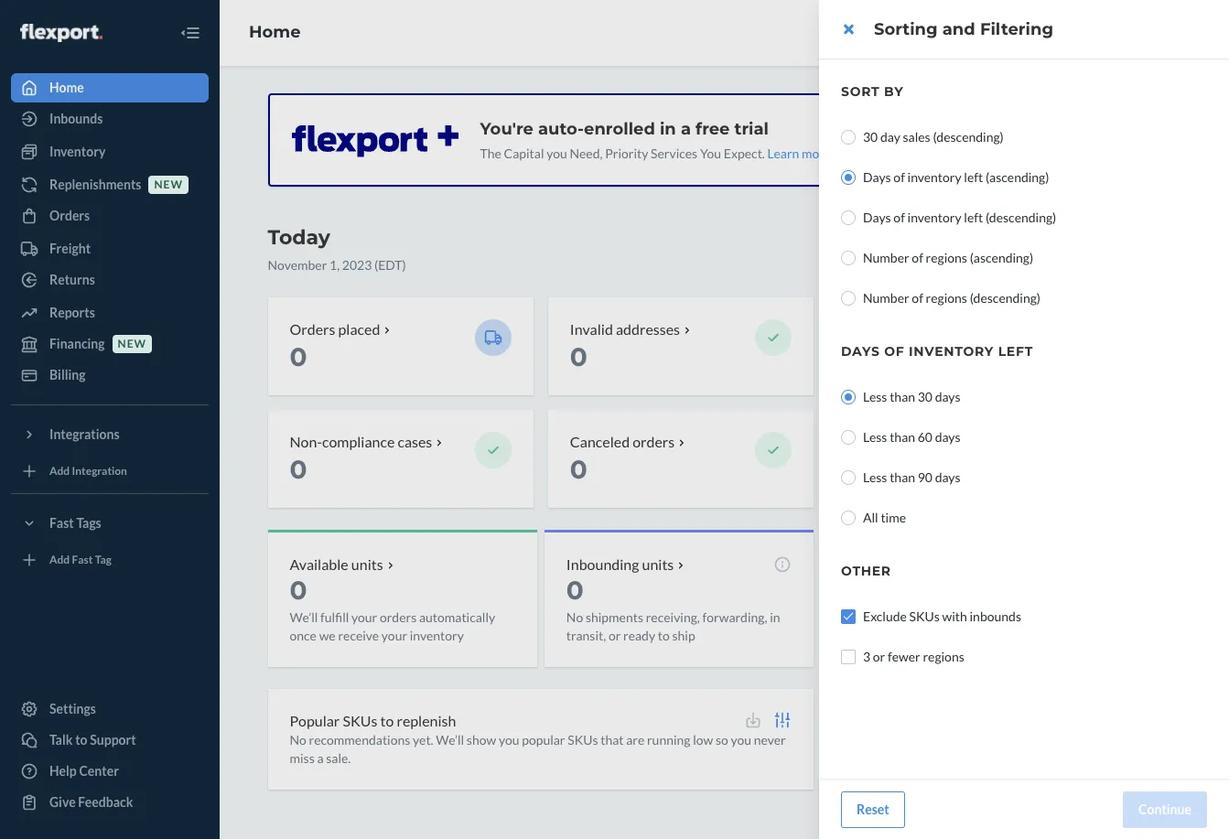 Task type: locate. For each thing, give the bounding box(es) containing it.
inventory for days of inventory left
[[909, 343, 995, 360]]

1 less from the top
[[864, 389, 888, 405]]

of down number of regions (ascending)
[[912, 290, 924, 306]]

1 vertical spatial less
[[864, 429, 888, 445]]

days up less than 30 days
[[842, 343, 881, 360]]

1 vertical spatial days
[[864, 210, 892, 225]]

reset button
[[842, 792, 905, 829]]

1 vertical spatial number
[[864, 290, 910, 306]]

of up less than 30 days
[[885, 343, 905, 360]]

0 vertical spatial left
[[965, 169, 984, 185]]

0 vertical spatial less
[[864, 389, 888, 405]]

0 vertical spatial days
[[864, 169, 892, 185]]

than left "60"
[[890, 429, 916, 445]]

reset
[[857, 802, 890, 818]]

left
[[965, 169, 984, 185], [965, 210, 984, 225], [999, 343, 1034, 360]]

2 days from the top
[[864, 210, 892, 225]]

close image
[[844, 22, 854, 37]]

of for days of inventory left (ascending)
[[894, 169, 906, 185]]

None radio
[[842, 130, 856, 145], [842, 211, 856, 225], [842, 430, 856, 445], [842, 511, 856, 526], [842, 130, 856, 145], [842, 211, 856, 225], [842, 430, 856, 445], [842, 511, 856, 526]]

less up less than 60 days
[[864, 389, 888, 405]]

(descending) up days of inventory left (ascending)
[[933, 129, 1004, 145]]

than left 90
[[890, 470, 916, 485]]

continue
[[1139, 802, 1192, 818]]

days right 90
[[936, 470, 961, 485]]

regions for (descending)
[[926, 290, 968, 306]]

None radio
[[842, 170, 856, 185], [842, 251, 856, 266], [842, 291, 856, 306], [842, 390, 856, 405], [842, 471, 856, 485], [842, 170, 856, 185], [842, 251, 856, 266], [842, 291, 856, 306], [842, 390, 856, 405], [842, 471, 856, 485]]

days right "60"
[[936, 429, 961, 445]]

than up less than 60 days
[[890, 389, 916, 405]]

inventory up number of regions (ascending)
[[908, 210, 962, 225]]

less left "60"
[[864, 429, 888, 445]]

0 vertical spatial inventory
[[908, 169, 962, 185]]

left down number of regions (descending)
[[999, 343, 1034, 360]]

of for days of inventory left (descending)
[[894, 210, 906, 225]]

less for less than 60 days
[[864, 429, 888, 445]]

3 or fewer regions
[[864, 649, 965, 665]]

30 up "60"
[[918, 389, 933, 405]]

less
[[864, 389, 888, 405], [864, 429, 888, 445], [864, 470, 888, 485]]

than for 90
[[890, 470, 916, 485]]

number of regions (ascending)
[[864, 250, 1034, 266]]

number up days of inventory left
[[864, 290, 910, 306]]

left for days of inventory left (descending)
[[965, 210, 984, 225]]

regions right fewer
[[923, 649, 965, 665]]

other
[[842, 563, 892, 580]]

1 vertical spatial left
[[965, 210, 984, 225]]

1 horizontal spatial 30
[[918, 389, 933, 405]]

2 vertical spatial (descending)
[[970, 290, 1041, 306]]

2 vertical spatial left
[[999, 343, 1034, 360]]

of up number of regions (ascending)
[[894, 210, 906, 225]]

2 vertical spatial than
[[890, 470, 916, 485]]

0 vertical spatial 30
[[864, 129, 878, 145]]

(ascending)
[[986, 169, 1050, 185], [970, 250, 1034, 266]]

exclude
[[864, 609, 907, 625]]

1 vertical spatial than
[[890, 429, 916, 445]]

2 number from the top
[[864, 290, 910, 306]]

of up number of regions (descending)
[[912, 250, 924, 266]]

filtering
[[981, 19, 1054, 39]]

1 number from the top
[[864, 250, 910, 266]]

inbounds
[[970, 609, 1022, 625]]

of down 'day'
[[894, 169, 906, 185]]

exclude skus with inbounds
[[864, 609, 1022, 625]]

2 vertical spatial inventory
[[909, 343, 995, 360]]

0 vertical spatial than
[[890, 389, 916, 405]]

0 vertical spatial (descending)
[[933, 129, 1004, 145]]

0 vertical spatial number
[[864, 250, 910, 266]]

regions down number of regions (ascending)
[[926, 290, 968, 306]]

(descending)
[[933, 129, 1004, 145], [986, 210, 1057, 225], [970, 290, 1041, 306]]

1 than from the top
[[890, 389, 916, 405]]

3 less from the top
[[864, 470, 888, 485]]

(descending) down days of inventory left (ascending)
[[986, 210, 1057, 225]]

3 than from the top
[[890, 470, 916, 485]]

number up number of regions (descending)
[[864, 250, 910, 266]]

number
[[864, 250, 910, 266], [864, 290, 910, 306]]

inventory down number of regions (descending)
[[909, 343, 995, 360]]

sorting and filtering
[[875, 19, 1054, 39]]

days of inventory left (descending)
[[864, 210, 1057, 225]]

1 vertical spatial regions
[[926, 290, 968, 306]]

by
[[885, 83, 904, 100]]

days for days of inventory left (ascending)
[[864, 169, 892, 185]]

less than 60 days
[[864, 429, 961, 445]]

days down days of inventory left
[[936, 389, 961, 405]]

1 vertical spatial 30
[[918, 389, 933, 405]]

left down days of inventory left (ascending)
[[965, 210, 984, 225]]

inventory
[[908, 169, 962, 185], [908, 210, 962, 225], [909, 343, 995, 360]]

than
[[890, 389, 916, 405], [890, 429, 916, 445], [890, 470, 916, 485]]

with
[[943, 609, 968, 625]]

2 than from the top
[[890, 429, 916, 445]]

1 vertical spatial inventory
[[908, 210, 962, 225]]

number of regions (descending)
[[864, 290, 1041, 306]]

days
[[864, 169, 892, 185], [864, 210, 892, 225]]

90
[[918, 470, 933, 485]]

sort by
[[842, 83, 904, 100]]

30
[[864, 129, 878, 145], [918, 389, 933, 405]]

left up the 'days of inventory left (descending)'
[[965, 169, 984, 185]]

2 less from the top
[[864, 429, 888, 445]]

of
[[894, 169, 906, 185], [894, 210, 906, 225], [912, 250, 924, 266], [912, 290, 924, 306], [885, 343, 905, 360]]

30 left 'day'
[[864, 129, 878, 145]]

2 vertical spatial less
[[864, 470, 888, 485]]

1 days from the top
[[864, 169, 892, 185]]

regions
[[926, 250, 968, 266], [926, 290, 968, 306], [923, 649, 965, 665]]

(descending) down number of regions (ascending)
[[970, 290, 1041, 306]]

(ascending) up the 'days of inventory left (descending)'
[[986, 169, 1050, 185]]

inventory down 30 day sales (descending)
[[908, 169, 962, 185]]

regions up number of regions (descending)
[[926, 250, 968, 266]]

(ascending) down the 'days of inventory left (descending)'
[[970, 250, 1034, 266]]

days
[[842, 343, 881, 360], [936, 389, 961, 405], [936, 429, 961, 445], [936, 470, 961, 485]]

less up all
[[864, 470, 888, 485]]

0 vertical spatial regions
[[926, 250, 968, 266]]

0 vertical spatial (ascending)
[[986, 169, 1050, 185]]

(descending) for number of regions (descending)
[[970, 290, 1041, 306]]

None checkbox
[[842, 610, 856, 625], [842, 650, 856, 665], [842, 610, 856, 625], [842, 650, 856, 665]]

day
[[881, 129, 901, 145]]

than for 30
[[890, 389, 916, 405]]



Task type: describe. For each thing, give the bounding box(es) containing it.
inventory for days of inventory left (ascending)
[[908, 169, 962, 185]]

0 horizontal spatial 30
[[864, 129, 878, 145]]

inventory for days of inventory left (descending)
[[908, 210, 962, 225]]

left for days of inventory left (ascending)
[[965, 169, 984, 185]]

time
[[881, 510, 907, 526]]

days for less than 90 days
[[936, 470, 961, 485]]

sales
[[903, 129, 931, 145]]

regions for (ascending)
[[926, 250, 968, 266]]

all time
[[864, 510, 907, 526]]

of for number of regions (descending)
[[912, 290, 924, 306]]

and
[[943, 19, 976, 39]]

days of inventory left
[[842, 343, 1034, 360]]

less for less than 90 days
[[864, 470, 888, 485]]

sorting
[[875, 19, 938, 39]]

number for number of regions (ascending)
[[864, 250, 910, 266]]

2 vertical spatial regions
[[923, 649, 965, 665]]

of for days of inventory left
[[885, 343, 905, 360]]

days for days of inventory left (descending)
[[864, 210, 892, 225]]

continue button
[[1124, 792, 1208, 829]]

(descending) for 30 day sales (descending)
[[933, 129, 1004, 145]]

left for days of inventory left
[[999, 343, 1034, 360]]

than for 60
[[890, 429, 916, 445]]

or
[[873, 649, 886, 665]]

3
[[864, 649, 871, 665]]

days for less than 60 days
[[936, 429, 961, 445]]

days of inventory left (ascending)
[[864, 169, 1050, 185]]

less than 30 days
[[864, 389, 961, 405]]

less than 90 days
[[864, 470, 961, 485]]

1 vertical spatial (descending)
[[986, 210, 1057, 225]]

days for less than 30 days
[[936, 389, 961, 405]]

less for less than 30 days
[[864, 389, 888, 405]]

fewer
[[888, 649, 921, 665]]

of for number of regions (ascending)
[[912, 250, 924, 266]]

60
[[918, 429, 933, 445]]

number for number of regions (descending)
[[864, 290, 910, 306]]

30 day sales (descending)
[[864, 129, 1004, 145]]

all
[[864, 510, 879, 526]]

sort
[[842, 83, 880, 100]]

skus
[[910, 609, 940, 625]]

1 vertical spatial (ascending)
[[970, 250, 1034, 266]]



Task type: vqa. For each thing, say whether or not it's contained in the screenshot.
3rd than from the bottom
yes



